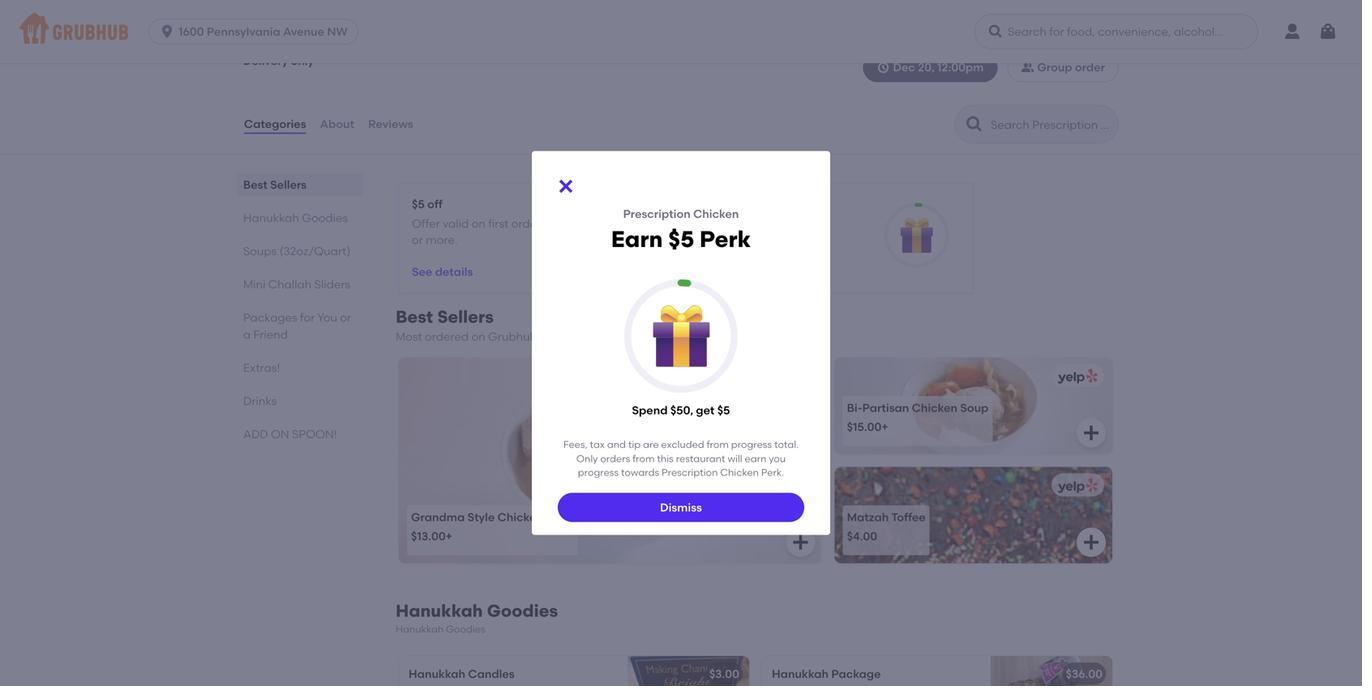 Task type: locate. For each thing, give the bounding box(es) containing it.
prescription
[[623, 207, 691, 221], [662, 467, 718, 479]]

yelp image for bi-partisan chicken soup
[[1055, 369, 1098, 385]]

sellers up ordered on the left of page
[[437, 307, 494, 327]]

1 horizontal spatial or
[[412, 233, 423, 247]]

best for best sellers
[[243, 178, 268, 192]]

1 horizontal spatial get
[[768, 197, 786, 211]]

yelp image
[[1055, 369, 1098, 385], [1055, 479, 1098, 494]]

sellers
[[270, 178, 307, 192], [437, 307, 494, 327]]

extras!
[[243, 361, 280, 375]]

get
[[768, 197, 786, 211], [696, 404, 715, 417]]

on left the first
[[472, 217, 486, 231]]

from up towards
[[633, 453, 655, 465]]

0 horizontal spatial best
[[243, 178, 268, 192]]

goodies up candles
[[487, 601, 558, 622]]

+ down grandma
[[446, 530, 452, 544]]

1 vertical spatial spend
[[632, 404, 668, 417]]

1 horizontal spatial progress
[[731, 439, 772, 451]]

0 vertical spatial sellers
[[270, 178, 307, 192]]

progress down only
[[578, 467, 619, 479]]

sellers for best sellers
[[270, 178, 307, 192]]

$5
[[412, 197, 425, 211], [789, 197, 802, 211], [668, 226, 694, 253], [717, 404, 730, 417]]

$5 inside spend $50, get $5 $50 to go
[[789, 197, 802, 211]]

0 vertical spatial goodies
[[302, 211, 348, 225]]

1 horizontal spatial orders
[[600, 453, 630, 465]]

on
[[472, 217, 486, 231], [471, 330, 485, 344]]

0 horizontal spatial $50,
[[670, 404, 693, 417]]

1 vertical spatial sellers
[[437, 307, 494, 327]]

soup
[[960, 401, 989, 415], [546, 511, 574, 525]]

bi-partisan chicken soup $15.00 +
[[847, 401, 989, 434]]

delivery only
[[243, 54, 314, 68]]

0 horizontal spatial or
[[340, 311, 351, 325]]

or
[[412, 233, 423, 247], [340, 311, 351, 325]]

0 vertical spatial progress
[[731, 439, 772, 451]]

get inside spend $50, get $5 $50 to go
[[768, 197, 786, 211]]

soup inside bi-partisan chicken soup $15.00 +
[[960, 401, 989, 415]]

soups
[[243, 244, 277, 258]]

orders left of
[[511, 217, 546, 231]]

prescription down restaurant
[[662, 467, 718, 479]]

on
[[271, 428, 289, 441]]

$5 inside prescription chicken earn $5 perk
[[668, 226, 694, 253]]

0 horizontal spatial goodies
[[302, 211, 348, 225]]

goodies up hanukkah candles
[[446, 624, 485, 636]]

on for sellers
[[471, 330, 485, 344]]

best for best sellers most ordered on grubhub
[[396, 307, 433, 327]]

1 vertical spatial yelp image
[[1055, 479, 1098, 494]]

hanukkah for hanukkah candles
[[409, 668, 465, 681]]

orders down 'and'
[[600, 453, 630, 465]]

challah
[[268, 278, 312, 291]]

categories button
[[243, 95, 307, 153]]

+ inside bi-partisan chicken soup $15.00 +
[[882, 420, 888, 434]]

1 vertical spatial progress
[[578, 467, 619, 479]]

or right you
[[340, 311, 351, 325]]

order
[[1075, 61, 1105, 74]]

more.
[[426, 233, 458, 247]]

best up 'hanukkah goodies' in the left of the page
[[243, 178, 268, 192]]

1 vertical spatial soup
[[546, 511, 574, 525]]

orders
[[511, 217, 546, 231], [600, 453, 630, 465]]

fees, tax and tip are excluded from progress total. only orders from this restaurant will earn you progress towards prescription chicken perk.
[[563, 439, 799, 479]]

0 horizontal spatial progress
[[578, 467, 619, 479]]

dec 20, 12:00pm
[[893, 61, 984, 74]]

0 horizontal spatial orders
[[511, 217, 546, 231]]

on right ordered on the left of page
[[471, 330, 485, 344]]

soup for bi-partisan chicken soup $15.00 +
[[960, 401, 989, 415]]

hanukkah for hanukkah goodies
[[243, 211, 299, 225]]

1 yelp image from the top
[[1055, 369, 1098, 385]]

0 vertical spatial prescription
[[623, 207, 691, 221]]

2 yelp image from the top
[[1055, 479, 1098, 494]]

grandma
[[411, 511, 465, 525]]

best sellers
[[243, 178, 307, 192]]

$50,
[[742, 197, 765, 211], [670, 404, 693, 417]]

+ inside grandma style chicken soup $13.00 +
[[446, 530, 452, 544]]

avenue
[[283, 25, 324, 39]]

soup inside grandma style chicken soup $13.00 +
[[546, 511, 574, 525]]

1 vertical spatial orders
[[600, 453, 630, 465]]

goodies up the (32oz/quart) in the left top of the page
[[302, 211, 348, 225]]

1 horizontal spatial sellers
[[437, 307, 494, 327]]

1 vertical spatial get
[[696, 404, 715, 417]]

soups (32oz/quart)
[[243, 244, 350, 258]]

add on spoon!
[[243, 428, 337, 441]]

1 vertical spatial goodies
[[487, 601, 558, 622]]

hanukkah
[[243, 211, 299, 225], [396, 601, 483, 622], [396, 624, 444, 636], [409, 668, 465, 681], [772, 668, 829, 681]]

or inside packages for you or a friend
[[340, 311, 351, 325]]

$50, up go
[[742, 197, 765, 211]]

best inside best sellers most ordered on grubhub
[[396, 307, 433, 327]]

chicken right 'partisan'
[[912, 401, 958, 415]]

$5 for prescription chicken earn $5 perk
[[668, 226, 694, 253]]

1 horizontal spatial from
[[707, 439, 729, 451]]

2 vertical spatial goodies
[[446, 624, 485, 636]]

goodies
[[302, 211, 348, 225], [487, 601, 558, 622], [446, 624, 485, 636]]

1 horizontal spatial +
[[882, 420, 888, 434]]

1600 pennsylvania avenue nw
[[178, 25, 348, 39]]

packages for you or a friend
[[243, 311, 351, 342]]

to
[[726, 217, 737, 231]]

+ for $13.00
[[446, 530, 452, 544]]

on for off
[[472, 217, 486, 231]]

tax
[[590, 439, 605, 451]]

1 on from the top
[[472, 217, 486, 231]]

matzah
[[847, 511, 889, 525]]

0 vertical spatial +
[[882, 420, 888, 434]]

$13.00
[[411, 530, 446, 544]]

1 vertical spatial on
[[471, 330, 485, 344]]

tip
[[628, 439, 641, 451]]

$50, inside spend $50, get $5 $50 to go
[[742, 197, 765, 211]]

spend
[[704, 197, 739, 211], [632, 404, 668, 417]]

on inside the $5 off offer valid on first orders of $28 or more.
[[472, 217, 486, 231]]

chicken down will
[[720, 467, 759, 479]]

0 horizontal spatial soup
[[546, 511, 574, 525]]

0 vertical spatial orders
[[511, 217, 546, 231]]

$5 inside the $5 off offer valid on first orders of $28 or more.
[[412, 197, 425, 211]]

hanukkah candles
[[409, 668, 515, 681]]

1 vertical spatial +
[[446, 530, 452, 544]]

$15.00
[[847, 420, 882, 434]]

chicken inside bi-partisan chicken soup $15.00 +
[[912, 401, 958, 415]]

from up restaurant
[[707, 439, 729, 451]]

0 vertical spatial best
[[243, 178, 268, 192]]

1 horizontal spatial spend
[[704, 197, 739, 211]]

progress up earn
[[731, 439, 772, 451]]

promo image
[[607, 209, 666, 269]]

spend up are
[[632, 404, 668, 417]]

earn
[[745, 453, 767, 465]]

prescription up earn
[[623, 207, 691, 221]]

grubhub
[[488, 330, 537, 344]]

0 vertical spatial soup
[[960, 401, 989, 415]]

0 vertical spatial spend
[[704, 197, 739, 211]]

1 horizontal spatial best
[[396, 307, 433, 327]]

spend for spend $50, get $5
[[632, 404, 668, 417]]

1 horizontal spatial soup
[[960, 401, 989, 415]]

progress
[[731, 439, 772, 451], [578, 467, 619, 479]]

first
[[488, 217, 509, 231]]

2 horizontal spatial goodies
[[487, 601, 558, 622]]

reward icon image
[[650, 305, 712, 368]]

or down the offer
[[412, 233, 423, 247]]

0 horizontal spatial from
[[633, 453, 655, 465]]

spend up $50
[[704, 197, 739, 211]]

1 vertical spatial best
[[396, 307, 433, 327]]

restaurant
[[676, 453, 725, 465]]

1 horizontal spatial $50,
[[742, 197, 765, 211]]

chicken
[[693, 207, 739, 221], [912, 401, 958, 415], [720, 467, 759, 479], [497, 511, 543, 525]]

perk
[[700, 226, 751, 253]]

sellers up 'hanukkah goodies' in the left of the page
[[270, 178, 307, 192]]

$50, up excluded
[[670, 404, 693, 417]]

friend
[[253, 328, 288, 342]]

dismiss button
[[558, 493, 804, 523]]

spend inside spend $50, get $5 $50 to go
[[704, 197, 739, 211]]

0 vertical spatial get
[[768, 197, 786, 211]]

best
[[243, 178, 268, 192], [396, 307, 433, 327]]

+ down 'partisan'
[[882, 420, 888, 434]]

for
[[300, 311, 315, 325]]

orders inside fees, tax and tip are excluded from progress total. only orders from this restaurant will earn you progress towards prescription chicken perk.
[[600, 453, 630, 465]]

0 vertical spatial yelp image
[[1055, 369, 1098, 385]]

svg image
[[1318, 22, 1338, 41], [988, 24, 1004, 40], [877, 61, 890, 74], [556, 177, 576, 196], [1082, 424, 1101, 443], [791, 533, 810, 553], [1082, 533, 1101, 553]]

0 horizontal spatial +
[[446, 530, 452, 544]]

1 vertical spatial $50,
[[670, 404, 693, 417]]

0 vertical spatial $50,
[[742, 197, 765, 211]]

$50, for spend $50, get $5
[[670, 404, 693, 417]]

reviews button
[[367, 95, 414, 153]]

chicken up perk
[[693, 207, 739, 221]]

sellers inside best sellers most ordered on grubhub
[[437, 307, 494, 327]]

on inside best sellers most ordered on grubhub
[[471, 330, 485, 344]]

candles
[[468, 668, 515, 681]]

svg image inside dec 20, 12:00pm 'button'
[[877, 61, 890, 74]]

chicken right "style"
[[497, 511, 543, 525]]

earn
[[611, 226, 663, 253]]

1 vertical spatial or
[[340, 311, 351, 325]]

$4.00
[[847, 530, 877, 544]]

1 vertical spatial prescription
[[662, 467, 718, 479]]

0 vertical spatial or
[[412, 233, 423, 247]]

orders inside the $5 off offer valid on first orders of $28 or more.
[[511, 217, 546, 231]]

style
[[467, 511, 495, 525]]

0 horizontal spatial get
[[696, 404, 715, 417]]

0 horizontal spatial spend
[[632, 404, 668, 417]]

from
[[707, 439, 729, 451], [633, 453, 655, 465]]

2 on from the top
[[471, 330, 485, 344]]

see details
[[412, 265, 473, 279]]

+
[[882, 420, 888, 434], [446, 530, 452, 544]]

group order
[[1037, 61, 1105, 74]]

best up most
[[396, 307, 433, 327]]

0 horizontal spatial sellers
[[270, 178, 307, 192]]

0 vertical spatial on
[[472, 217, 486, 231]]

group order button
[[1007, 53, 1119, 82]]



Task type: vqa. For each thing, say whether or not it's contained in the screenshot.
• Chinese
no



Task type: describe. For each thing, give the bounding box(es) containing it.
get for spend $50, get $5
[[696, 404, 715, 417]]

only
[[291, 54, 314, 68]]

svg image
[[159, 24, 175, 40]]

mini challah sliders
[[243, 278, 350, 291]]

a
[[243, 328, 251, 342]]

$50, for spend $50, get $5 $50 to go
[[742, 197, 765, 211]]

best sellers most ordered on grubhub
[[396, 307, 537, 344]]

go
[[740, 217, 755, 231]]

$3.00
[[709, 668, 739, 681]]

categories
[[244, 117, 306, 131]]

grandma style chicken soup $13.00 +
[[411, 511, 574, 544]]

soup for grandma style chicken soup $13.00 +
[[546, 511, 574, 525]]

or inside the $5 off offer valid on first orders of $28 or more.
[[412, 233, 423, 247]]

yelp image for matzah toffee
[[1055, 479, 1098, 494]]

search icon image
[[965, 115, 984, 134]]

total.
[[774, 439, 799, 451]]

group
[[1037, 61, 1072, 74]]

spend for spend $50, get $5 $50 to go
[[704, 197, 739, 211]]

dec 20, 12:00pm button
[[863, 53, 998, 82]]

$28
[[563, 217, 582, 231]]

goodies for hanukkah goodies
[[302, 211, 348, 225]]

hanukkah package image
[[991, 657, 1112, 687]]

drinks
[[243, 394, 277, 408]]

fees,
[[563, 439, 588, 451]]

pennsylvania
[[207, 25, 280, 39]]

ordered
[[425, 330, 469, 344]]

only
[[576, 453, 598, 465]]

spend $50, get $5 $50 to go
[[704, 197, 802, 231]]

about button
[[319, 95, 355, 153]]

this
[[657, 453, 674, 465]]

sellers for best sellers most ordered on grubhub
[[437, 307, 494, 327]]

1 horizontal spatial goodies
[[446, 624, 485, 636]]

spend $50, get $5
[[632, 404, 730, 417]]

get for spend $50, get $5 $50 to go
[[768, 197, 786, 211]]

chicken inside fees, tax and tip are excluded from progress total. only orders from this restaurant will earn you progress towards prescription chicken perk.
[[720, 467, 759, 479]]

partisan
[[862, 401, 909, 415]]

Search Prescription Chicken search field
[[989, 117, 1113, 132]]

see
[[412, 265, 432, 279]]

goodies for hanukkah goodies hanukkah goodies
[[487, 601, 558, 622]]

valid
[[443, 217, 469, 231]]

hanukkah for hanukkah goodies hanukkah goodies
[[396, 601, 483, 622]]

people icon image
[[1021, 61, 1034, 74]]

chicken inside prescription chicken earn $5 perk
[[693, 207, 739, 221]]

reviews
[[368, 117, 413, 131]]

$5 for spend $50, get $5
[[717, 404, 730, 417]]

$5 off offer valid on first orders of $28 or more.
[[412, 197, 582, 247]]

towards
[[621, 467, 659, 479]]

20,
[[918, 61, 935, 74]]

$36.00
[[1066, 668, 1103, 681]]

most
[[396, 330, 422, 344]]

hanukkah for hanukkah package
[[772, 668, 829, 681]]

12:00pm
[[937, 61, 984, 74]]

hanukkah candles image
[[628, 657, 749, 687]]

about
[[320, 117, 354, 131]]

off
[[427, 197, 443, 211]]

sliders
[[314, 278, 350, 291]]

matzah toffee $4.00
[[847, 511, 926, 544]]

hanukkah goodies hanukkah goodies
[[396, 601, 558, 636]]

add
[[243, 428, 268, 441]]

1 vertical spatial from
[[633, 453, 655, 465]]

details
[[435, 265, 473, 279]]

and
[[607, 439, 626, 451]]

0 vertical spatial from
[[707, 439, 729, 451]]

perk.
[[761, 467, 784, 479]]

hanukkah goodies
[[243, 211, 348, 225]]

prescription inside prescription chicken earn $5 perk
[[623, 207, 691, 221]]

bi-
[[847, 401, 862, 415]]

1600 pennsylvania avenue nw button
[[148, 19, 365, 45]]

see details button
[[412, 258, 473, 287]]

chicken inside grandma style chicken soup $13.00 +
[[497, 511, 543, 525]]

dismiss
[[660, 501, 702, 515]]

package
[[831, 668, 881, 681]]

are
[[643, 439, 659, 451]]

dec
[[893, 61, 915, 74]]

offer
[[412, 217, 440, 231]]

$50
[[704, 217, 723, 231]]

mini
[[243, 278, 266, 291]]

spoon!
[[292, 428, 337, 441]]

(32oz/quart)
[[279, 244, 350, 258]]

main navigation navigation
[[0, 0, 1362, 63]]

delivery
[[243, 54, 288, 68]]

you
[[769, 453, 786, 465]]

packages
[[243, 311, 297, 325]]

you
[[317, 311, 337, 325]]

$5 for spend $50, get $5 $50 to go
[[789, 197, 802, 211]]

prescription chicken earn $5 perk
[[611, 207, 751, 253]]

1600
[[178, 25, 204, 39]]

of
[[549, 217, 560, 231]]

prescription inside fees, tax and tip are excluded from progress total. only orders from this restaurant will earn you progress towards prescription chicken perk.
[[662, 467, 718, 479]]

+ for $15.00
[[882, 420, 888, 434]]

excluded
[[661, 439, 704, 451]]

nw
[[327, 25, 348, 39]]

toffee
[[891, 511, 926, 525]]



